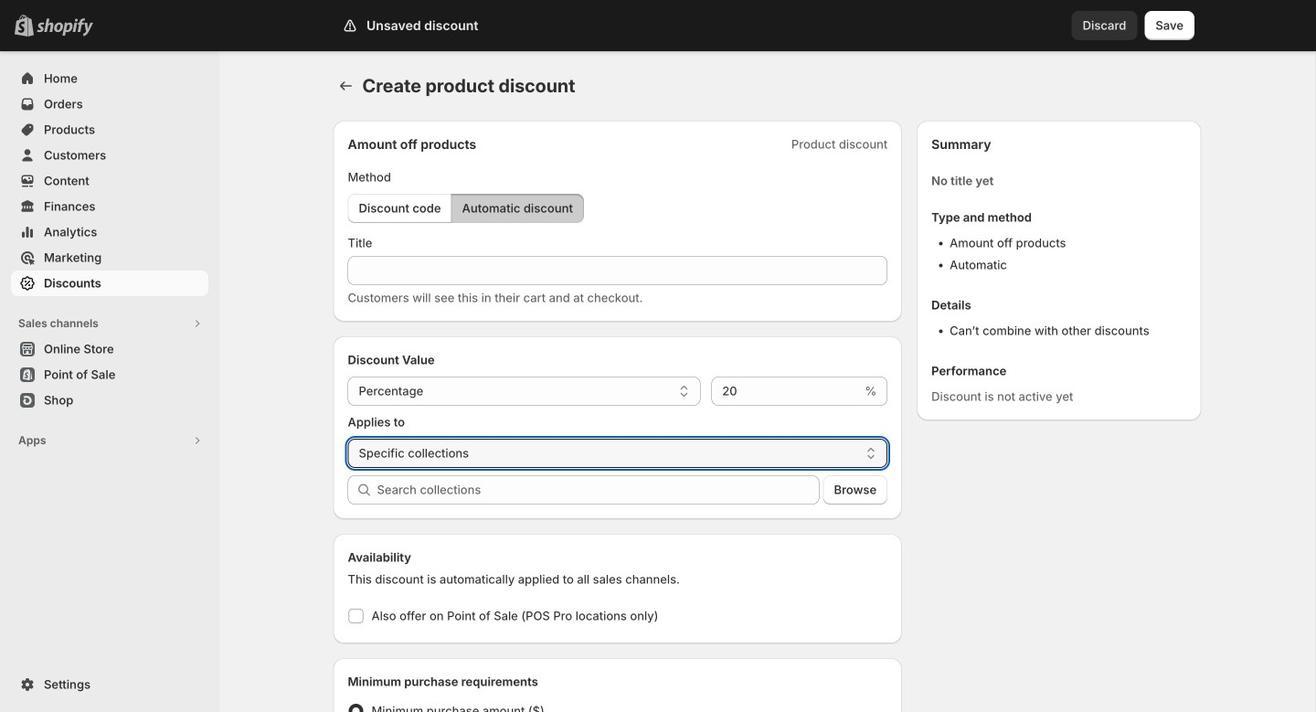 Task type: locate. For each thing, give the bounding box(es) containing it.
shopify image
[[37, 18, 93, 36]]

None text field
[[348, 256, 888, 285], [712, 377, 862, 406], [348, 256, 888, 285], [712, 377, 862, 406]]



Task type: vqa. For each thing, say whether or not it's contained in the screenshot.
tab list
no



Task type: describe. For each thing, give the bounding box(es) containing it.
Search collections text field
[[377, 476, 820, 505]]



